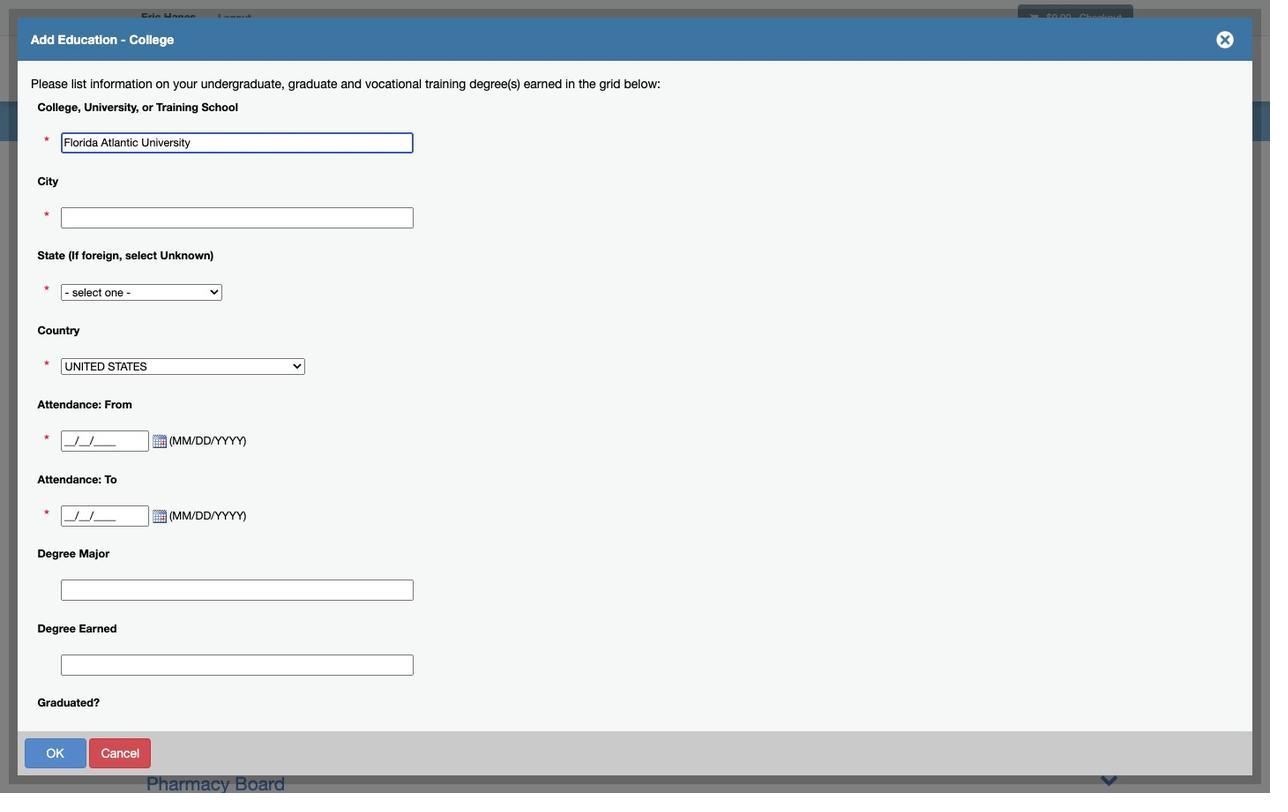 Task type: describe. For each thing, give the bounding box(es) containing it.
registered professional nurse
[[31, 32, 257, 47]]

1 advanced from the top
[[211, 647, 266, 661]]

third-
[[139, 243, 171, 257]]

edit this row image
[[271, 229, 289, 241]]

occupational
[[146, 744, 257, 765]]

application inside registered nurse(rn) application instructions
[[44, 108, 106, 122]]

home link
[[850, 40, 909, 101]]

24. please list information on your primary school education in the grid below: element
[[246, 195, 1139, 247]]

major
[[79, 547, 110, 561]]

registered nurse(rn) application instructions
[[44, 90, 174, 122]]

$0.00 checkout
[[1044, 11, 1123, 23]]

architecture
[[146, 258, 246, 279]]

degree for degree major
[[38, 547, 76, 561]]

select
[[125, 249, 157, 262]]

* up public
[[44, 283, 49, 300]]

authorization for third- party contact
[[44, 243, 171, 274]]

below:
[[624, 77, 661, 91]]

add education - college
[[31, 32, 174, 47]]

close window image for add education - college
[[1212, 26, 1240, 54]]

contact
[[76, 260, 120, 274]]

education location
[[44, 548, 151, 562]]

2 start link from the top
[[138, 647, 164, 661]]

degree for degree earned
[[38, 622, 76, 635]]

school,
[[441, 201, 481, 214]]

fields marked with an asterisk * are required.
[[216, 120, 482, 135]]

1 start from the top
[[138, 592, 164, 606]]

an
[[331, 120, 346, 135]]

hanes
[[164, 11, 196, 24]]

dental
[[146, 345, 200, 366]]

2 nurse from the top
[[318, 674, 351, 688]]

or for action
[[400, 351, 411, 364]]

detective, security, fingerprint & alarm contractor board link
[[146, 374, 620, 395]]

online services link
[[1007, 40, 1138, 101]]

agency
[[235, 287, 297, 308]]

birth
[[88, 413, 114, 427]]

action for college, university, or training school
[[251, 351, 285, 364]]

* up the military
[[44, 134, 49, 151]]

2 start from the top
[[138, 647, 164, 661]]

please
[[31, 77, 68, 91]]

public
[[44, 305, 78, 319]]

accounting board link
[[146, 229, 296, 250]]

eric
[[141, 11, 161, 24]]

from
[[105, 398, 132, 412]]

detective,
[[146, 374, 230, 395]]

university, for please list information on your undergraduate, graduate and vocational training degree(s) earned in the grid below:
[[84, 100, 139, 113]]

school for action
[[459, 351, 496, 364]]

1 vertical spatial &
[[353, 520, 365, 541]]

your
[[173, 77, 197, 91]]

massage therapy board link
[[146, 432, 349, 454]]

graduated
[[299, 227, 352, 240]]

eric hanes
[[141, 11, 196, 24]]

company
[[281, 403, 361, 424]]

0 vertical spatial education information
[[216, 77, 338, 91]]

contractor
[[476, 374, 565, 395]]

country
[[38, 324, 80, 337]]

Degree Major text field
[[61, 580, 414, 601]]

close window image for registered professional nurse
[[1212, 26, 1240, 54]]

foreign,
[[82, 249, 122, 262]]

illinois department of financial and professional regulation image
[[132, 40, 535, 96]]

* down attendance: to
[[44, 506, 49, 524]]

0 horizontal spatial education information
[[44, 593, 166, 607]]

education up degree earned
[[44, 593, 100, 607]]

0 vertical spatial nursing
[[106, 503, 149, 517]]

occupational therapy board
[[146, 744, 384, 765]]

massage
[[146, 432, 222, 454]]

(mm/dd/yyyy) for 'attendance: to' text field
[[166, 509, 256, 522]]

date of birth
[[44, 413, 114, 427]]

attendance: for attendance: from
[[38, 398, 102, 412]]

college, university, or training school for please list information on your undergraduate, graduate and vocational training degree(s) earned in the grid below:
[[38, 100, 238, 113]]

unknown)
[[160, 249, 214, 262]]

primary school type (high school, or ged)
[[299, 201, 526, 214]]

for
[[120, 243, 135, 257]]

degree(s)
[[470, 77, 520, 91]]

liability
[[213, 403, 276, 424]]

graduate
[[288, 77, 338, 91]]

degree earned
[[38, 622, 117, 635]]

lpn
[[312, 520, 348, 541]]

Attendance: To text field
[[61, 506, 149, 527]]

2 practice from the top
[[270, 674, 315, 688]]

limited
[[146, 403, 208, 424]]

in
[[566, 77, 575, 91]]

education left -
[[58, 32, 117, 47]]

collection agency board link
[[146, 287, 352, 308]]

of
[[73, 413, 84, 427]]

military
[[44, 153, 84, 167]]

collection
[[146, 287, 230, 308]]

with
[[303, 120, 328, 135]]

grid
[[600, 77, 621, 91]]

alarm
[[422, 374, 471, 395]]

corporation
[[217, 491, 316, 512]]

personal
[[44, 368, 92, 382]]

education up fields
[[216, 77, 272, 91]]

registered
[[31, 32, 110, 47]]

school for please list information on your undergraduate, graduate and vocational training degree(s) earned in the grid below:
[[202, 100, 238, 113]]

please list information on your undergraduate, graduate and vocational training degree(s) earned in the grid below:
[[31, 77, 661, 91]]

my
[[923, 64, 939, 77]]

* left the are
[[399, 120, 404, 135]]

nursing board (rn, lpn & apn)
[[146, 520, 412, 541]]

0 vertical spatial and
[[341, 77, 362, 91]]

ged)
[[498, 201, 526, 214]]

* down 'graduated?'
[[44, 730, 49, 748]]

-
[[121, 32, 126, 47]]

medical
[[146, 491, 212, 512]]

public and mailing addresses
[[44, 305, 146, 337]]

architecture board link
[[146, 258, 302, 279]]

state (if foreign, select unknown)
[[38, 249, 214, 262]]

city
[[38, 175, 58, 188]]

vocational
[[365, 77, 422, 91]]

training for please list information on your undergraduate, graduate and vocational training degree(s) earned in the grid below:
[[156, 100, 199, 113]]

& inside dental board detective, security, fingerprint & alarm contractor board limited liability company massage therapy board
[[406, 374, 417, 395]]

earned
[[524, 77, 562, 91]]



Task type: vqa. For each thing, say whether or not it's contained in the screenshot.
the Date
yes



Task type: locate. For each thing, give the bounding box(es) containing it.
2 vertical spatial start
[[138, 674, 164, 688]]

(high
[[410, 201, 438, 214]]

1 horizontal spatial &
[[406, 374, 417, 395]]

1 degree from the top
[[38, 547, 76, 561]]

nurse
[[318, 647, 351, 661], [318, 674, 351, 688]]

2 horizontal spatial school
[[459, 351, 496, 364]]

college, university, or training school for action
[[295, 351, 496, 364]]

1 vertical spatial therapy
[[262, 744, 329, 765]]

college, university, or training school inside 25. please list information on your undergraduate, graduate and vocational training degree(s) earned in the grid below: element
[[295, 351, 496, 364]]

advanced practice nurse down "nursing board"
[[211, 647, 351, 661]]

1 horizontal spatial college, university, or training school
[[295, 351, 496, 364]]

school up fields
[[202, 100, 238, 113]]

0 vertical spatial action
[[251, 201, 285, 214]]

1 vertical spatial start link
[[138, 647, 164, 661]]

0 horizontal spatial or
[[142, 100, 153, 113]]

City text field
[[61, 207, 414, 229]]

1 vertical spatial and
[[82, 305, 103, 319]]

0 horizontal spatial school
[[202, 100, 238, 113]]

action
[[251, 201, 285, 214], [251, 351, 285, 364]]

action inside 25. please list information on your undergraduate, graduate and vocational training degree(s) earned in the grid below: element
[[251, 351, 285, 364]]

1 practice from the top
[[270, 647, 315, 661]]

* down city at left
[[44, 208, 49, 226]]

or up detective, security, fingerprint & alarm contractor board link
[[400, 351, 411, 364]]

education down temporary
[[44, 548, 100, 562]]

college, for action
[[295, 351, 338, 364]]

training up alarm
[[414, 351, 456, 364]]

0 vertical spatial university,
[[84, 100, 139, 113]]

college, down please
[[38, 100, 81, 113]]

0 horizontal spatial university,
[[84, 100, 139, 113]]

online services
[[1021, 64, 1115, 77]]

nursing board
[[211, 592, 290, 606]]

0 horizontal spatial college, university, or training school
[[38, 100, 238, 113]]

or inside 25. please list information on your undergraduate, graduate and vocational training degree(s) earned in the grid below: element
[[400, 351, 411, 364]]

1 horizontal spatial or
[[400, 351, 411, 364]]

instructions
[[110, 108, 174, 122]]

0 vertical spatial application
[[44, 108, 106, 122]]

1 vertical spatial information
[[96, 368, 159, 382]]

application down registered
[[44, 108, 106, 122]]

or down information
[[142, 100, 153, 113]]

0 vertical spatial start link
[[138, 592, 164, 606]]

0 vertical spatial nurse
[[318, 647, 351, 661]]

2 (mm/dd/yyyy) from the top
[[166, 509, 256, 522]]

or
[[142, 100, 153, 113], [484, 201, 495, 214], [400, 351, 411, 364]]

1 vertical spatial practice
[[270, 674, 315, 688]]

university, inside 25. please list information on your undergraduate, graduate and vocational training degree(s) earned in the grid below: element
[[342, 351, 397, 364]]

or for please list information on your undergraduate, graduate and vocational training degree(s) earned in the grid below:
[[142, 100, 153, 113]]

university, for action
[[342, 351, 397, 364]]

limited liability company link
[[146, 403, 361, 424]]

attendance: for attendance: to
[[38, 473, 102, 486]]

party
[[44, 260, 73, 274]]

home
[[864, 64, 895, 77]]

dental board link
[[146, 345, 255, 366]]

0 vertical spatial training
[[156, 100, 199, 113]]

0 horizontal spatial and
[[82, 305, 103, 319]]

medical corporation link
[[146, 491, 316, 512]]

1 vertical spatial nursing
[[146, 520, 211, 541]]

services
[[1062, 64, 1113, 77]]

school
[[202, 100, 238, 113], [343, 201, 380, 214], [459, 351, 496, 364]]

2 vertical spatial nursing
[[211, 592, 253, 606]]

1 (mm/dd/yyyy) from the top
[[166, 435, 256, 448]]

college, university, or training school
[[38, 100, 238, 113], [295, 351, 496, 364]]

2 degree from the top
[[38, 622, 76, 635]]

0 vertical spatial start
[[138, 592, 164, 606]]

or left ged)
[[484, 201, 495, 214]]

primary
[[299, 201, 340, 214]]

are
[[408, 120, 427, 135]]

location
[[103, 548, 151, 562]]

college, inside 25. please list information on your undergraduate, graduate and vocational training degree(s) earned in the grid below: element
[[295, 351, 338, 364]]

1 vertical spatial school
[[343, 201, 380, 214]]

(rn,
[[271, 520, 307, 541]]

0 vertical spatial degree
[[38, 547, 76, 561]]

marked
[[255, 120, 299, 135]]

security,
[[235, 374, 306, 395]]

3 start from the top
[[138, 674, 164, 688]]

2 vertical spatial or
[[400, 351, 411, 364]]

degree left major
[[38, 547, 76, 561]]

required.
[[430, 120, 482, 135]]

nursing down to
[[106, 503, 149, 517]]

mailing
[[106, 305, 146, 319]]

my account link
[[909, 40, 1007, 101]]

None button
[[24, 738, 86, 768], [89, 738, 151, 768], [223, 738, 293, 768], [297, 738, 346, 768], [1124, 738, 1233, 768], [24, 738, 86, 768], [89, 738, 151, 768], [223, 738, 293, 768], [297, 738, 346, 768], [1124, 738, 1233, 768]]

shopping cart image
[[1030, 13, 1039, 23]]

0 vertical spatial information
[[275, 77, 338, 91]]

2 advanced from the top
[[211, 674, 266, 688]]

2 application from the top
[[44, 198, 106, 212]]

advanced practice nurse
[[211, 647, 351, 661], [211, 674, 351, 688]]

temporary nursing permit
[[44, 503, 188, 517]]

0 vertical spatial college,
[[38, 100, 81, 113]]

1 attendance: from the top
[[38, 398, 102, 412]]

and up the addresses
[[82, 305, 103, 319]]

0 vertical spatial (mm/dd/yyyy)
[[166, 435, 256, 448]]

to
[[105, 473, 117, 486]]

college, university, or training school down information
[[38, 100, 238, 113]]

checkout
[[1080, 11, 1123, 23]]

1 vertical spatial start
[[138, 647, 164, 661]]

1 action from the top
[[251, 201, 285, 214]]

application
[[44, 108, 106, 122], [44, 198, 106, 212]]

attendance: up the of
[[38, 398, 102, 412]]

and right graduate
[[341, 77, 362, 91]]

nursing down permit
[[146, 520, 211, 541]]

* down 'country' at left top
[[44, 357, 49, 375]]

nursing for nursing board (rn, lpn & apn)
[[146, 520, 211, 541]]

list
[[71, 77, 87, 91]]

online
[[1021, 64, 1059, 77]]

information
[[275, 77, 338, 91], [96, 368, 159, 382], [103, 593, 166, 607]]

delete this row image
[[251, 228, 265, 242]]

0 horizontal spatial training
[[156, 100, 199, 113]]

& right lpn
[[353, 520, 365, 541]]

1 vertical spatial (mm/dd/yyyy)
[[166, 509, 256, 522]]

therapy inside dental board detective, security, fingerprint & alarm contractor board limited liability company massage therapy board
[[227, 432, 294, 454]]

fields
[[216, 120, 251, 135]]

2 attendance: from the top
[[38, 473, 102, 486]]

0 vertical spatial therapy
[[227, 432, 294, 454]]

training down "your"
[[156, 100, 199, 113]]

2 vertical spatial information
[[103, 593, 166, 607]]

1 vertical spatial nurse
[[318, 674, 351, 688]]

information down "location"
[[103, 593, 166, 607]]

0 vertical spatial college, university, or training school
[[38, 100, 238, 113]]

* down the date
[[44, 432, 49, 450]]

1 vertical spatial degree
[[38, 622, 76, 635]]

1 vertical spatial university,
[[342, 351, 397, 364]]

account
[[942, 64, 993, 77]]

personal information
[[44, 368, 159, 382]]

date
[[44, 413, 70, 427]]

training for action
[[414, 351, 456, 364]]

Attendance: From text field
[[61, 431, 149, 452]]

(mm/dd/yyyy)
[[166, 435, 256, 448], [166, 509, 256, 522]]

my account
[[923, 64, 993, 77]]

3 start link from the top
[[138, 674, 164, 688]]

nursing board (rn, lpn & apn) link
[[146, 520, 412, 541]]

1 vertical spatial or
[[484, 201, 495, 214]]

degree left 'earned'
[[38, 622, 76, 635]]

occupational therapy board link
[[146, 744, 384, 765]]

state
[[38, 249, 65, 262]]

(if
[[68, 249, 79, 262]]

undergraduate,
[[201, 77, 285, 91]]

advanced up occupational therapy board link
[[211, 674, 266, 688]]

action for primary school type (high school, or ged)
[[251, 201, 285, 214]]

0 vertical spatial school
[[202, 100, 238, 113]]

0 horizontal spatial &
[[353, 520, 365, 541]]

2 horizontal spatial or
[[484, 201, 495, 214]]

advanced down "nursing board"
[[211, 647, 266, 661]]

medical corporation
[[146, 491, 316, 512]]

nurse(rn)
[[107, 90, 164, 104]]

0 vertical spatial attendance:
[[38, 398, 102, 412]]

College, University, or Training School text field
[[61, 133, 414, 154]]

chevron down image
[[1100, 770, 1119, 789]]

1 vertical spatial advanced
[[211, 674, 266, 688]]

2 vertical spatial school
[[459, 351, 496, 364]]

degree
[[38, 547, 76, 561], [38, 622, 76, 635]]

practice up occupational therapy board link
[[270, 674, 315, 688]]

information
[[90, 77, 152, 91]]

education
[[58, 32, 117, 47], [216, 77, 272, 91], [44, 548, 100, 562], [44, 593, 100, 607]]

1 vertical spatial education information
[[44, 593, 166, 607]]

0 vertical spatial or
[[142, 100, 153, 113]]

school up alarm
[[459, 351, 496, 364]]

(mm/dd/yyyy) for the attendance: from text field
[[166, 435, 256, 448]]

fingerprint
[[311, 374, 400, 395]]

and
[[341, 77, 362, 91], [82, 305, 103, 319]]

attendance: from
[[38, 398, 132, 412]]

attendance: up temporary
[[38, 473, 102, 486]]

application down city at left
[[44, 198, 106, 212]]

university,
[[84, 100, 139, 113], [342, 351, 397, 364]]

attendance:
[[38, 398, 102, 412], [38, 473, 102, 486]]

action up delete this row image
[[251, 201, 285, 214]]

registered
[[44, 90, 104, 104]]

1 horizontal spatial training
[[414, 351, 456, 364]]

practice
[[270, 647, 315, 661], [270, 674, 315, 688]]

1 horizontal spatial and
[[341, 77, 362, 91]]

1 horizontal spatial college,
[[295, 351, 338, 364]]

on
[[156, 77, 170, 91]]

status
[[87, 153, 123, 167]]

2 advanced practice nurse from the top
[[211, 674, 351, 688]]

close window image
[[1212, 26, 1240, 54], [1212, 26, 1240, 54]]

0 horizontal spatial college,
[[38, 100, 81, 113]]

action up security,
[[251, 351, 285, 364]]

therapy
[[227, 432, 294, 454], [262, 744, 329, 765]]

None image field
[[149, 435, 166, 449], [149, 510, 166, 524], [149, 435, 166, 449], [149, 510, 166, 524]]

0 vertical spatial practice
[[270, 647, 315, 661]]

action inside 24. please list information on your primary school education in the grid below: element
[[251, 201, 285, 214]]

1 horizontal spatial university,
[[342, 351, 397, 364]]

25. please list information on your undergraduate, graduate and vocational training degree(s) earned in the grid below: element
[[246, 345, 1206, 398]]

1 vertical spatial action
[[251, 351, 285, 364]]

2 action from the top
[[251, 351, 285, 364]]

1 vertical spatial college,
[[295, 351, 338, 364]]

education information up 'earned'
[[44, 593, 166, 607]]

1 vertical spatial college, university, or training school
[[295, 351, 496, 364]]

school inside 25. please list information on your undergraduate, graduate and vocational training degree(s) earned in the grid below: element
[[459, 351, 496, 364]]

or inside 24. please list information on your primary school education in the grid below: element
[[484, 201, 495, 214]]

earned
[[79, 622, 117, 635]]

1 start link from the top
[[138, 592, 164, 606]]

1 advanced practice nurse from the top
[[211, 647, 351, 661]]

2 vertical spatial start link
[[138, 674, 164, 688]]

1 horizontal spatial education information
[[216, 77, 338, 91]]

education information
[[216, 77, 338, 91], [44, 593, 166, 607]]

college, up fingerprint
[[295, 351, 338, 364]]

practice down "nursing board"
[[270, 647, 315, 661]]

nurse
[[214, 32, 257, 47]]

university, down information
[[84, 100, 139, 113]]

information up from
[[96, 368, 159, 382]]

1 vertical spatial attendance:
[[38, 473, 102, 486]]

college, for please list information on your undergraduate, graduate and vocational training degree(s) earned in the grid below:
[[38, 100, 81, 113]]

information up the with
[[275, 77, 338, 91]]

professional
[[114, 32, 210, 47]]

1 vertical spatial advanced practice nurse
[[211, 674, 351, 688]]

application method
[[44, 198, 152, 212]]

military status
[[44, 153, 123, 167]]

university, up fingerprint
[[342, 351, 397, 364]]

1 vertical spatial training
[[414, 351, 456, 364]]

graduated?
[[38, 697, 100, 710]]

temporary
[[44, 503, 102, 517]]

education information up marked
[[216, 77, 338, 91]]

school left type
[[343, 201, 380, 214]]

nursing up degree earned text box
[[211, 592, 253, 606]]

0 vertical spatial advanced
[[211, 647, 266, 661]]

1 nurse from the top
[[318, 647, 351, 661]]

1 application from the top
[[44, 108, 106, 122]]

0 vertical spatial &
[[406, 374, 417, 395]]

1 horizontal spatial school
[[343, 201, 380, 214]]

training inside 25. please list information on your undergraduate, graduate and vocational training degree(s) earned in the grid below: element
[[414, 351, 456, 364]]

apn)
[[370, 520, 412, 541]]

start
[[138, 592, 164, 606], [138, 647, 164, 661], [138, 674, 164, 688]]

Degree Earned text field
[[61, 655, 414, 676]]

& left alarm
[[406, 374, 417, 395]]

nursing for nursing board
[[211, 592, 253, 606]]

1 vertical spatial application
[[44, 198, 106, 212]]

and inside public and mailing addresses
[[82, 305, 103, 319]]

college, university, or training school up detective, security, fingerprint & alarm contractor board link
[[295, 351, 496, 364]]

advanced
[[211, 647, 266, 661], [211, 674, 266, 688]]

0 vertical spatial advanced practice nurse
[[211, 647, 351, 661]]

advanced practice nurse up occupational therapy board
[[211, 674, 351, 688]]



